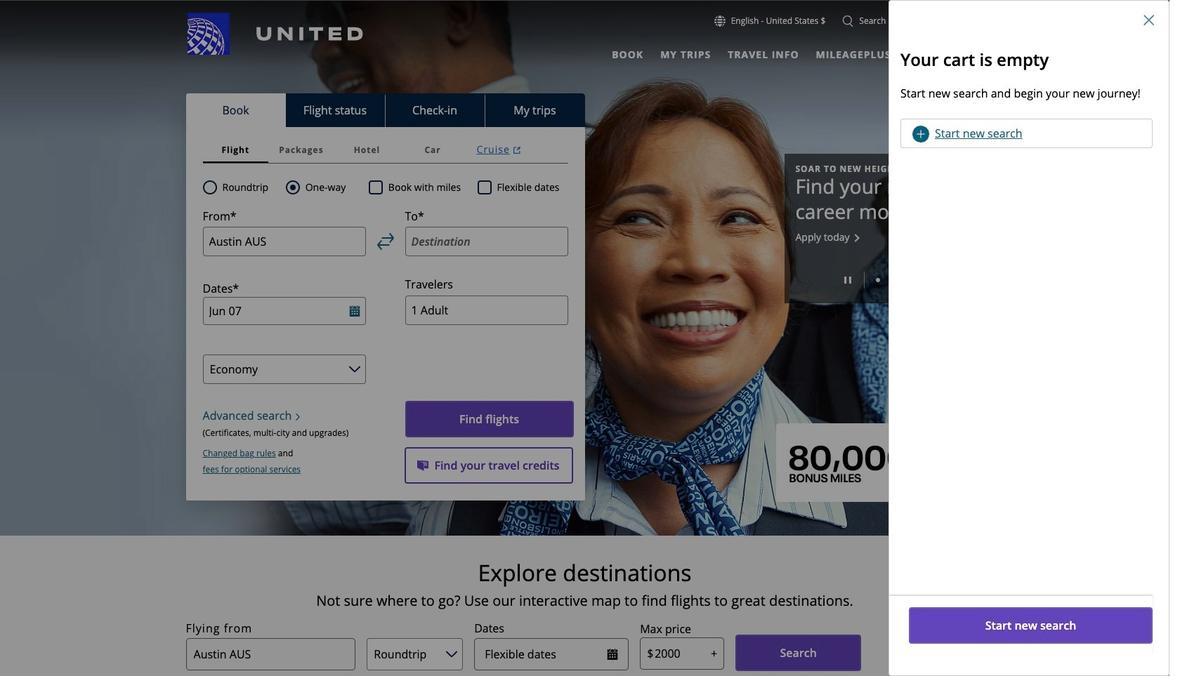 Task type: vqa. For each thing, say whether or not it's contained in the screenshot.
Pause icon
yes



Task type: describe. For each thing, give the bounding box(es) containing it.
pause image
[[844, 277, 851, 284]]

1 vertical spatial tab list
[[186, 93, 585, 127]]

Depart text field
[[203, 297, 366, 326]]

currently in english united states	$ enter to change image
[[714, 15, 725, 27]]

not sure where to go? use our interactive map to find flights to great destinations. element
[[105, 593, 1065, 610]]

explore destinations element
[[105, 559, 1065, 587]]

please enter the max price in the input text or tab to access the slider to set the max price. element
[[640, 621, 691, 638]]

book with miles element
[[369, 179, 477, 196]]

2 vertical spatial tab list
[[203, 137, 568, 164]]

one way flight search element
[[300, 179, 346, 196]]

0 vertical spatial tab list
[[604, 42, 945, 63]]



Task type: locate. For each thing, give the bounding box(es) containing it.
dialog
[[889, 0, 1170, 677]]

reverse origin and destination image
[[377, 233, 394, 250]]

main content
[[0, 1, 1170, 677]]

carousel buttons element
[[796, 267, 973, 292]]

navigation
[[0, 12, 1170, 63]]

slide 1 of 5 image
[[876, 278, 880, 283]]

tab list
[[604, 42, 945, 63], [186, 93, 585, 127], [203, 137, 568, 164]]

round trip flight search element
[[217, 179, 268, 196]]

flexible dates image
[[607, 649, 618, 661]]

close image
[[1144, 15, 1155, 26]]

united logo link to homepage image
[[187, 13, 363, 55]]

None text field
[[640, 638, 724, 670]]



